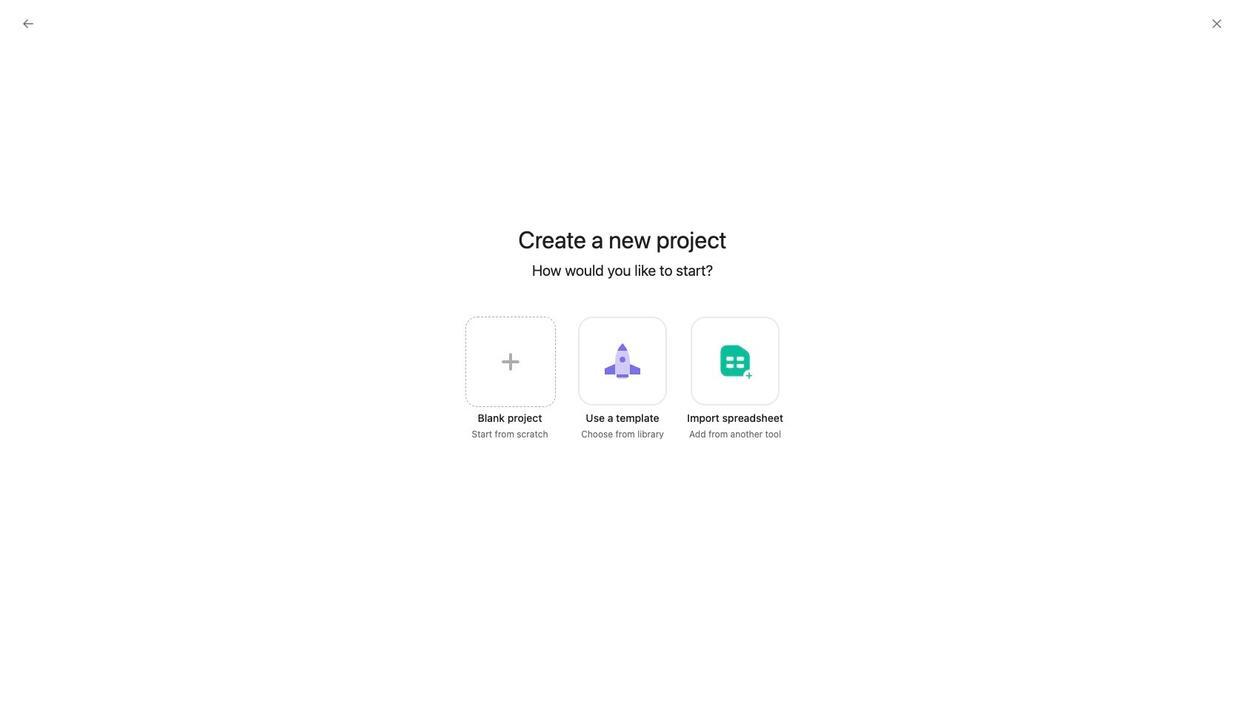Task type: describe. For each thing, give the bounding box(es) containing it.
close image
[[1212, 18, 1224, 30]]

completed image for 1st completed option from the top of the page
[[728, 346, 746, 363]]

2 completed checkbox from the top
[[728, 372, 746, 390]]



Task type: vqa. For each thing, say whether or not it's contained in the screenshot.
"Go back" image
yes



Task type: locate. For each thing, give the bounding box(es) containing it.
list item
[[286, 569, 323, 606], [306, 640, 327, 661]]

2 completed image from the top
[[728, 372, 746, 390]]

0 vertical spatial completed checkbox
[[728, 346, 746, 363]]

1 vertical spatial completed image
[[728, 372, 746, 390]]

Completed checkbox
[[728, 346, 746, 363], [728, 372, 746, 390]]

completed image
[[728, 346, 746, 363], [728, 372, 746, 390]]

completed image for second completed option from the top
[[728, 372, 746, 390]]

go back image
[[22, 18, 34, 30]]

hide sidebar image
[[19, 12, 31, 24]]

0 vertical spatial completed image
[[728, 346, 746, 363]]

0 vertical spatial list item
[[286, 569, 323, 606]]

1 vertical spatial completed checkbox
[[728, 372, 746, 390]]

1 completed checkbox from the top
[[728, 346, 746, 363]]

list box
[[448, 6, 804, 30]]

1 completed image from the top
[[728, 346, 746, 363]]

1 vertical spatial list item
[[306, 640, 327, 661]]



